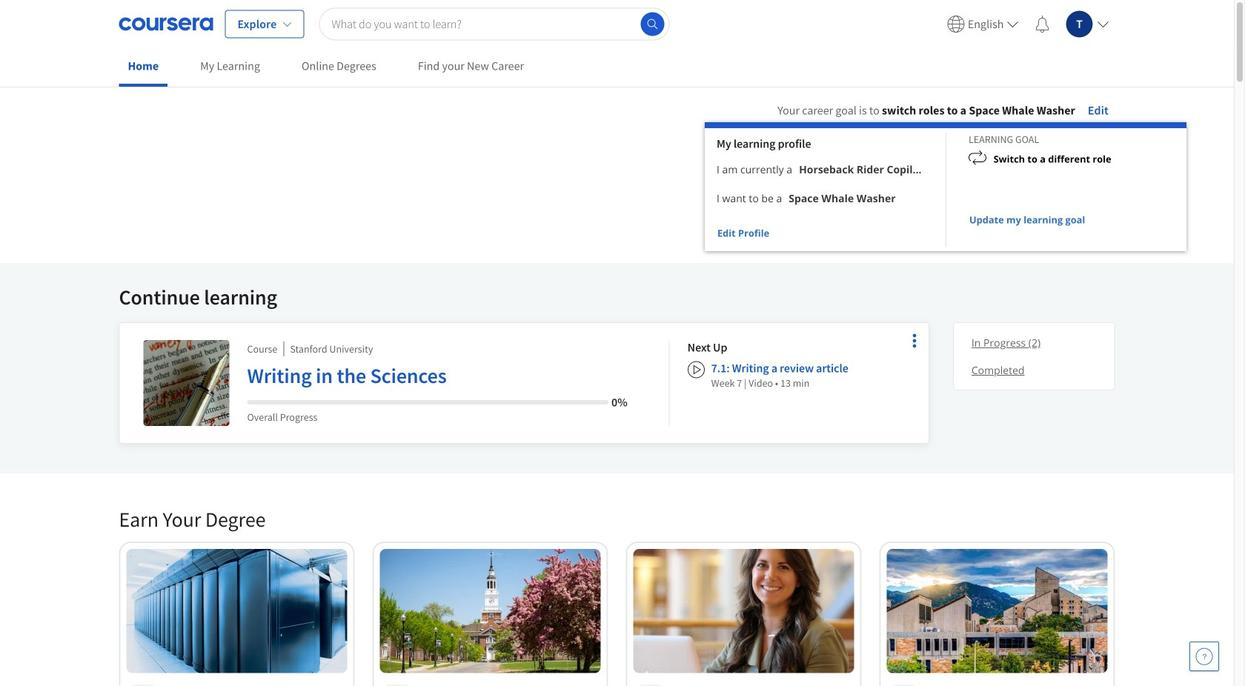 Task type: vqa. For each thing, say whether or not it's contained in the screenshot.
Add
no



Task type: locate. For each thing, give the bounding box(es) containing it.
help center image
[[1196, 648, 1213, 666]]

writing in the sciences image
[[143, 340, 229, 426]]

What do you want to learn? text field
[[319, 8, 670, 40]]

i am currently a space whale washer element
[[786, 188, 916, 210]]

None search field
[[319, 8, 670, 40]]

region
[[705, 122, 1187, 251]]

more option for writing in the sciences image
[[904, 331, 925, 351]]

i am currently a horseback rider copilot element
[[796, 159, 926, 181]]



Task type: describe. For each thing, give the bounding box(es) containing it.
earn your degree collection element
[[110, 483, 1124, 686]]

coursera image
[[119, 12, 213, 36]]



